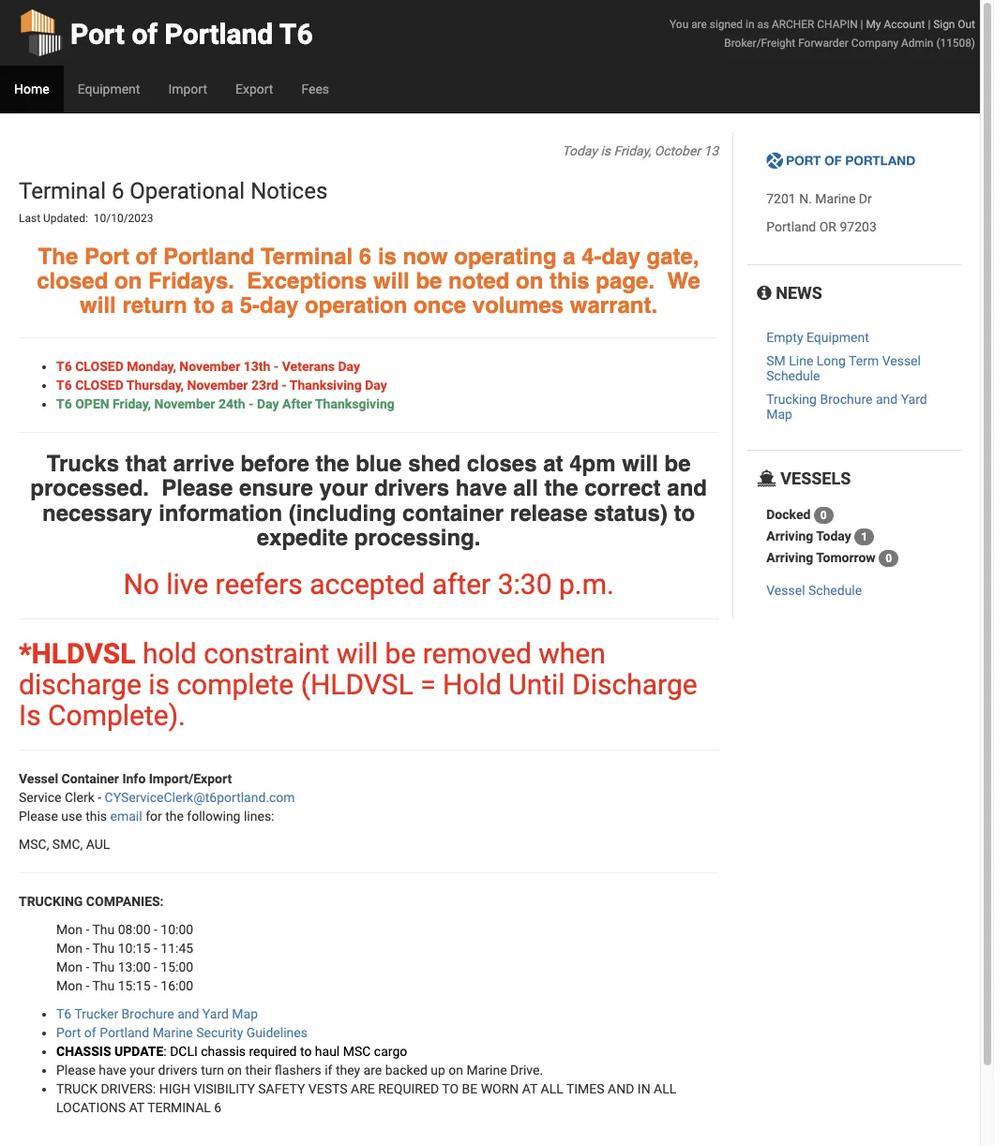 Task type: describe. For each thing, give the bounding box(es) containing it.
import/export
[[149, 772, 232, 787]]

broker/freight
[[724, 37, 795, 50]]

correct
[[584, 476, 661, 502]]

0 vertical spatial today
[[562, 143, 597, 158]]

4 mon from the top
[[56, 979, 82, 994]]

10:15
[[118, 942, 151, 957]]

port of portland t6 image
[[766, 152, 916, 171]]

truck
[[56, 1082, 97, 1097]]

flashers
[[275, 1064, 321, 1079]]

today is friday, october 13
[[562, 143, 719, 158]]

discharge
[[572, 669, 697, 702]]

before
[[240, 451, 309, 477]]

0 vertical spatial at
[[522, 1082, 537, 1097]]

1 all from the left
[[541, 1082, 563, 1097]]

4-
[[582, 243, 602, 270]]

and inside empty equipment sm line long term vessel schedule trucking brochure and yard map
[[876, 392, 898, 407]]

on right the up
[[449, 1064, 463, 1079]]

t6 trucker brochure and yard map link
[[56, 1007, 258, 1022]]

(including
[[289, 500, 396, 527]]

will left return
[[80, 293, 116, 319]]

2 vertical spatial day
[[257, 396, 279, 411]]

smc,
[[52, 838, 83, 853]]

term
[[849, 354, 879, 369]]

6 inside the port of portland terminal 6 is now operating a 4-day gate, closed on
[[359, 243, 372, 270]]

they
[[336, 1064, 360, 1079]]

empty equipment link
[[766, 330, 869, 345]]

aul
[[86, 838, 110, 853]]

day inside .  exceptions will be noted on this page.  we will return to a 5-day operation once volumes warrant.
[[260, 293, 299, 319]]

a inside .  exceptions will be noted on this page.  we will return to a 5-day operation once volumes warrant.
[[221, 293, 234, 319]]

1 horizontal spatial 0
[[885, 552, 892, 565]]

day inside the port of portland terminal 6 is now operating a 4-day gate, closed on
[[602, 243, 640, 270]]

your inside t6 trucker brochure and yard map port of portland marine security guidelines chassis update : dcli chassis required to haul msc cargo please have your drivers turn on their flashers if they are backed up on marine drive. truck drivers: high visibility safety vests are required to be worn at all times and in all locations at terminal 6
[[130, 1064, 155, 1079]]

clerk
[[65, 791, 94, 806]]

2 thu from the top
[[92, 942, 115, 957]]

2 all from the left
[[654, 1082, 676, 1097]]

vessel schedule link
[[766, 583, 862, 598]]

empty equipment sm line long term vessel schedule trucking brochure and yard map
[[766, 330, 927, 422]]

t6 left open
[[56, 396, 72, 411]]

thanksiving
[[290, 378, 362, 393]]

haul
[[315, 1045, 340, 1060]]

t6 up trucks
[[56, 378, 72, 393]]

at
[[543, 451, 563, 477]]

will inside trucks that arrive before the blue shed closes at 4pm will be processed.  please ensure your drivers have all the correct and necessary information (including container release status) to expedite processing.
[[622, 451, 658, 477]]

complete).
[[48, 700, 186, 733]]

of inside t6 trucker brochure and yard map port of portland marine security guidelines chassis update : dcli chassis required to haul msc cargo please have your drivers turn on their flashers if they are backed up on marine drive. truck drivers: high visibility safety vests are required to be worn at all times and in all locations at terminal 6
[[84, 1026, 96, 1041]]

chassis
[[56, 1045, 111, 1060]]

2 vertical spatial november
[[154, 396, 215, 411]]

and
[[608, 1082, 634, 1097]]

map inside empty equipment sm line long term vessel schedule trucking brochure and yard map
[[766, 407, 792, 422]]

7201 n. marine dr
[[766, 192, 872, 207]]

until
[[508, 669, 565, 702]]

1 | from the left
[[860, 18, 863, 31]]

no
[[123, 569, 159, 601]]

hold
[[142, 638, 197, 671]]

out
[[958, 18, 975, 31]]

gate,
[[647, 243, 699, 270]]

if
[[325, 1064, 332, 1079]]

- right 23rd
[[282, 378, 287, 393]]

on inside .  exceptions will be noted on this page.  we will return to a 5-day operation once volumes warrant.
[[516, 268, 543, 294]]

high
[[159, 1082, 190, 1097]]

0 vertical spatial port
[[70, 18, 125, 51]]

will left once on the left
[[373, 268, 410, 294]]

info
[[122, 772, 146, 787]]

15:00
[[161, 961, 193, 976]]

drivers inside trucks that arrive before the blue shed closes at 4pm will be processed.  please ensure your drivers have all the correct and necessary information (including container release status) to expedite processing.
[[374, 476, 449, 502]]

long
[[817, 354, 846, 369]]

notices
[[250, 178, 328, 204]]

equipment inside dropdown button
[[78, 82, 140, 97]]

0 vertical spatial 0
[[820, 509, 827, 522]]

terminal inside the terminal 6 operational notices last updated:  10/10/2023
[[19, 178, 106, 204]]

please inside vessel container info import/export service clerk - cyserviceclerk@t6portland.com please use this email for the following lines:
[[19, 810, 58, 825]]

in
[[638, 1082, 650, 1097]]

email
[[110, 810, 142, 825]]

08:00
[[118, 923, 151, 938]]

archer
[[772, 18, 814, 31]]

10:00
[[161, 923, 193, 938]]

0 vertical spatial is
[[601, 143, 610, 158]]

cargo
[[374, 1045, 407, 1060]]

6 inside t6 trucker brochure and yard map port of portland marine security guidelines chassis update : dcli chassis required to haul msc cargo please have your drivers turn on their flashers if they are backed up on marine drive. truck drivers: high visibility safety vests are required to be worn at all times and in all locations at terminal 6
[[214, 1101, 222, 1116]]

now
[[403, 243, 448, 270]]

yard inside t6 trucker brochure and yard map port of portland marine security guidelines chassis update : dcli chassis required to haul msc cargo please have your drivers turn on their flashers if they are backed up on marine drive. truck drivers: high visibility safety vests are required to be worn at all times and in all locations at terminal 6
[[202, 1007, 229, 1022]]

- inside vessel container info import/export service clerk - cyserviceclerk@t6portland.com please use this email for the following lines:
[[98, 791, 101, 806]]

drivers inside t6 trucker brochure and yard map port of portland marine security guidelines chassis update : dcli chassis required to haul msc cargo please have your drivers turn on their flashers if they are backed up on marine drive. truck drivers: high visibility safety vests are required to be worn at all times and in all locations at terminal 6
[[158, 1064, 198, 1079]]

home
[[14, 82, 49, 97]]

live
[[166, 569, 208, 601]]

trucking brochure and yard map link
[[766, 392, 927, 422]]

be inside trucks that arrive before the blue shed closes at 4pm will be processed.  please ensure your drivers have all the correct and necessary information (including container release status) to expedite processing.
[[664, 451, 691, 477]]

ship image
[[757, 471, 776, 488]]

2 horizontal spatial the
[[544, 476, 578, 502]]

is
[[19, 700, 41, 733]]

export button
[[221, 66, 287, 113]]

t6 trucker brochure and yard map port of portland marine security guidelines chassis update : dcli chassis required to haul msc cargo please have your drivers turn on their flashers if they are backed up on marine drive. truck drivers: high visibility safety vests are required to be worn at all times and in all locations at terminal 6
[[56, 1007, 676, 1116]]

import
[[168, 82, 207, 97]]

0 vertical spatial friday,
[[614, 143, 651, 158]]

15:15
[[118, 979, 151, 994]]

to inside t6 trucker brochure and yard map port of portland marine security guidelines chassis update : dcli chassis required to haul msc cargo please have your drivers turn on their flashers if they are backed up on marine drive. truck drivers: high visibility safety vests are required to be worn at all times and in all locations at terminal 6
[[300, 1045, 312, 1060]]

friday, inside t6 closed monday, november 13th - veterans day t6 closed thursday, november 23rd - thanksiving day t6 open friday, november 24th - day after thanksgiving
[[113, 396, 151, 411]]

turn
[[201, 1064, 224, 1079]]

line
[[789, 354, 813, 369]]

worn
[[481, 1082, 519, 1097]]

6 inside the terminal 6 operational notices last updated:  10/10/2023
[[112, 178, 124, 204]]

3:30
[[498, 569, 552, 601]]

necessary
[[42, 500, 152, 527]]

service
[[19, 791, 61, 806]]

2 mon from the top
[[56, 942, 82, 957]]

of inside the port of portland terminal 6 is now operating a 4-day gate, closed on
[[136, 243, 157, 270]]

dr
[[859, 192, 872, 207]]

- left 10:15 on the bottom
[[86, 942, 89, 957]]

- down trucking companies:
[[86, 923, 89, 938]]

processing.
[[354, 525, 481, 551]]

1 vertical spatial marine
[[153, 1026, 193, 1041]]

t6 inside t6 trucker brochure and yard map port of portland marine security guidelines chassis update : dcli chassis required to haul msc cargo please have your drivers turn on their flashers if they are backed up on marine drive. truck drivers: high visibility safety vests are required to be worn at all times and in all locations at terminal 6
[[56, 1007, 71, 1022]]

export
[[235, 82, 273, 97]]

the port of portland terminal 6 is now operating a 4-day gate, closed on
[[37, 243, 699, 294]]

volumes
[[472, 293, 564, 319]]

status)
[[594, 500, 668, 527]]

trucker
[[74, 1007, 118, 1022]]

2 closed from the top
[[75, 378, 124, 393]]

return
[[122, 293, 187, 319]]

0 horizontal spatial at
[[129, 1101, 144, 1116]]

2 arriving from the top
[[766, 550, 813, 565]]

portland up import
[[165, 18, 273, 51]]

drive.
[[510, 1064, 543, 1079]]

required
[[249, 1045, 297, 1060]]

and inside t6 trucker brochure and yard map port of portland marine security guidelines chassis update : dcli chassis required to haul msc cargo please have your drivers turn on their flashers if they are backed up on marine drive. truck drivers: high visibility safety vests are required to be worn at all times and in all locations at terminal 6
[[177, 1007, 199, 1022]]

noted
[[448, 268, 510, 294]]

sm line long term vessel schedule link
[[766, 354, 921, 383]]

terminal
[[147, 1101, 211, 1116]]

port of portland t6
[[70, 18, 313, 51]]

cyserviceclerk@t6portland.com link
[[105, 791, 295, 806]]

expedite
[[257, 525, 348, 551]]

on up visibility
[[227, 1064, 242, 1079]]

no live reefers accepted after 3:30 p.m.
[[123, 569, 614, 601]]

0 vertical spatial of
[[132, 18, 158, 51]]

safety
[[258, 1082, 305, 1097]]

ensure
[[239, 476, 313, 502]]

october
[[654, 143, 701, 158]]

fridays
[[148, 268, 228, 294]]

the
[[38, 243, 78, 270]]

portland down 7201
[[766, 220, 816, 235]]

1 horizontal spatial day
[[338, 359, 360, 374]]

1 thu from the top
[[92, 923, 115, 938]]

0 vertical spatial november
[[179, 359, 240, 374]]

- left 15:00
[[154, 961, 157, 976]]

brochure inside t6 trucker brochure and yard map port of portland marine security guidelines chassis update : dcli chassis required to haul msc cargo please have your drivers turn on their flashers if they are backed up on marine drive. truck drivers: high visibility safety vests are required to be worn at all times and in all locations at terminal 6
[[122, 1007, 174, 1022]]

to inside .  exceptions will be noted on this page.  we will return to a 5-day operation once volumes warrant.
[[194, 293, 215, 319]]



Task type: vqa. For each thing, say whether or not it's contained in the screenshot.
Birthday
no



Task type: locate. For each thing, give the bounding box(es) containing it.
you are signed in as archer chapin | my account | sign out broker/freight forwarder company admin (11508)
[[670, 18, 975, 50]]

0 right "docked"
[[820, 509, 827, 522]]

shed
[[408, 451, 461, 477]]

portland up update
[[100, 1026, 149, 1041]]

be left =
[[385, 638, 416, 671]]

portland inside the port of portland terminal 6 is now operating a 4-day gate, closed on
[[163, 243, 254, 270]]

0 horizontal spatial are
[[363, 1064, 382, 1079]]

port
[[70, 18, 125, 51], [84, 243, 129, 270], [56, 1026, 81, 1041]]

0 horizontal spatial day
[[257, 396, 279, 411]]

(hldvsl
[[301, 669, 413, 702]]

yard up security at the bottom left of page
[[202, 1007, 229, 1022]]

0 vertical spatial terminal
[[19, 178, 106, 204]]

1 horizontal spatial at
[[522, 1082, 537, 1097]]

0 horizontal spatial vessel
[[19, 772, 58, 787]]

p.m.
[[559, 569, 614, 601]]

empty
[[766, 330, 803, 345]]

drivers up "high"
[[158, 1064, 198, 1079]]

port up equipment dropdown button
[[70, 18, 125, 51]]

2 horizontal spatial vessel
[[882, 354, 921, 369]]

marine up the worn
[[466, 1064, 507, 1079]]

your down update
[[130, 1064, 155, 1079]]

- up trucker at the left bottom of page
[[86, 979, 89, 994]]

1 vertical spatial have
[[99, 1064, 126, 1079]]

terminal up last
[[19, 178, 106, 204]]

please up truck
[[56, 1064, 96, 1079]]

cyserviceclerk@t6portland.com
[[105, 791, 295, 806]]

the left blue
[[316, 451, 349, 477]]

t6 down closed
[[56, 359, 72, 374]]

all
[[513, 476, 538, 502]]

2 | from the left
[[928, 18, 931, 31]]

- right 13th
[[274, 359, 279, 374]]

be inside .  exceptions will be noted on this page.  we will return to a 5-day operation once volumes warrant.
[[416, 268, 442, 294]]

0 vertical spatial arriving
[[766, 528, 813, 543]]

operating
[[454, 243, 557, 270]]

t6 inside port of portland t6 link
[[279, 18, 313, 51]]

portland inside t6 trucker brochure and yard map port of portland marine security guidelines chassis update : dcli chassis required to haul msc cargo please have your drivers turn on their flashers if they are backed up on marine drive. truck drivers: high visibility safety vests are required to be worn at all times and in all locations at terminal 6
[[100, 1026, 149, 1041]]

is inside the port of portland terminal 6 is now operating a 4-day gate, closed on
[[378, 243, 397, 270]]

required
[[378, 1082, 439, 1097]]

1 horizontal spatial have
[[456, 476, 507, 502]]

1
[[861, 531, 868, 544]]

are right you on the top right of page
[[691, 18, 707, 31]]

1 mon from the top
[[56, 923, 82, 938]]

0 horizontal spatial terminal
[[19, 178, 106, 204]]

1 vertical spatial 0
[[885, 552, 892, 565]]

and down term
[[876, 392, 898, 407]]

a inside the port of portland terminal 6 is now operating a 4-day gate, closed on
[[563, 243, 575, 270]]

discharge
[[19, 669, 141, 702]]

1 vertical spatial day
[[260, 293, 299, 319]]

and up port of portland marine security guidelines link
[[177, 1007, 199, 1022]]

day up 13th
[[260, 293, 299, 319]]

3 mon from the top
[[56, 961, 82, 976]]

0 right tomorrow
[[885, 552, 892, 565]]

0 horizontal spatial day
[[260, 293, 299, 319]]

sm
[[766, 354, 786, 369]]

your
[[319, 476, 368, 502], [130, 1064, 155, 1079]]

brochure down the sm line long term vessel schedule link
[[820, 392, 873, 407]]

1 vertical spatial equipment
[[806, 330, 869, 345]]

container
[[61, 772, 119, 787]]

port inside the port of portland terminal 6 is now operating a 4-day gate, closed on
[[84, 243, 129, 270]]

to inside trucks that arrive before the blue shed closes at 4pm will be processed.  please ensure your drivers have all the correct and necessary information (including container release status) to expedite processing.
[[674, 500, 695, 527]]

1 vertical spatial of
[[136, 243, 157, 270]]

lines:
[[244, 810, 274, 825]]

be left noted at the top
[[416, 268, 442, 294]]

arriving up vessel schedule
[[766, 550, 813, 565]]

blue
[[356, 451, 402, 477]]

2 vertical spatial and
[[177, 1007, 199, 1022]]

at down drivers:
[[129, 1101, 144, 1116]]

13:00
[[118, 961, 151, 976]]

or
[[819, 220, 836, 235]]

6 up 10/10/2023
[[112, 178, 124, 204]]

of down 10/10/2023
[[136, 243, 157, 270]]

0 vertical spatial day
[[338, 359, 360, 374]]

have left all
[[456, 476, 507, 502]]

please down service
[[19, 810, 58, 825]]

to up flashers
[[300, 1045, 312, 1060]]

map inside t6 trucker brochure and yard map port of portland marine security guidelines chassis update : dcli chassis required to haul msc cargo please have your drivers turn on their flashers if they are backed up on marine drive. truck drivers: high visibility safety vests are required to be worn at all times and in all locations at terminal 6
[[232, 1007, 258, 1022]]

friday,
[[614, 143, 651, 158], [113, 396, 151, 411]]

6
[[112, 178, 124, 204], [359, 243, 372, 270], [214, 1101, 222, 1116]]

removed
[[423, 638, 532, 671]]

port down 10/10/2023
[[84, 243, 129, 270]]

day up thanksgiving at the left top
[[365, 378, 387, 393]]

map down sm
[[766, 407, 792, 422]]

admin
[[901, 37, 933, 50]]

0 vertical spatial 6
[[112, 178, 124, 204]]

- left 11:45
[[154, 942, 157, 957]]

- right clerk at the bottom left
[[98, 791, 101, 806]]

0 vertical spatial please
[[162, 476, 233, 502]]

this right use
[[85, 810, 107, 825]]

docked 0 arriving today 1 arriving tomorrow 0
[[766, 507, 892, 565]]

- right 24th
[[249, 396, 254, 411]]

your inside trucks that arrive before the blue shed closes at 4pm will be processed.  please ensure your drivers have all the correct and necessary information (including container release status) to expedite processing.
[[319, 476, 368, 502]]

vessel inside vessel container info import/export service clerk - cyserviceclerk@t6portland.com please use this email for the following lines:
[[19, 772, 58, 787]]

1 vertical spatial drivers
[[158, 1064, 198, 1079]]

mon
[[56, 923, 82, 938], [56, 942, 82, 957], [56, 961, 82, 976], [56, 979, 82, 994]]

0 horizontal spatial marine
[[153, 1026, 193, 1041]]

2 vertical spatial is
[[148, 669, 170, 702]]

sign
[[933, 18, 955, 31]]

2 vertical spatial 6
[[214, 1101, 222, 1116]]

thursday,
[[126, 378, 184, 393]]

we
[[667, 268, 700, 294]]

1 horizontal spatial equipment
[[806, 330, 869, 345]]

t6 up fees
[[279, 18, 313, 51]]

0 vertical spatial equipment
[[78, 82, 140, 97]]

open
[[75, 396, 109, 411]]

2 horizontal spatial and
[[876, 392, 898, 407]]

portland
[[165, 18, 273, 51], [766, 220, 816, 235], [163, 243, 254, 270], [100, 1026, 149, 1041]]

closed
[[37, 268, 108, 294]]

msc, smc, aul
[[19, 838, 110, 853]]

will right 4pm
[[622, 451, 658, 477]]

exceptions
[[247, 268, 367, 294]]

of up equipment dropdown button
[[132, 18, 158, 51]]

vessels
[[776, 469, 851, 489]]

10/10/2023
[[94, 212, 153, 225]]

account
[[884, 18, 925, 31]]

0 vertical spatial yard
[[901, 392, 927, 407]]

1 vertical spatial arriving
[[766, 550, 813, 565]]

to right status)
[[674, 500, 695, 527]]

1 vertical spatial to
[[674, 500, 695, 527]]

vessel for vessel schedule
[[766, 583, 805, 598]]

today inside docked 0 arriving today 1 arriving tomorrow 0
[[816, 528, 851, 543]]

visibility
[[194, 1082, 255, 1097]]

brochure inside empty equipment sm line long term vessel schedule trucking brochure and yard map
[[820, 392, 873, 407]]

accepted
[[310, 569, 425, 601]]

a left 5-
[[221, 293, 234, 319]]

2 horizontal spatial to
[[674, 500, 695, 527]]

info circle image
[[757, 285, 771, 302]]

- left the 10:00
[[154, 923, 157, 938]]

please inside trucks that arrive before the blue shed closes at 4pm will be processed.  please ensure your drivers have all the correct and necessary information (including container release status) to expedite processing.
[[162, 476, 233, 502]]

0 horizontal spatial to
[[194, 293, 215, 319]]

the inside vessel container info import/export service clerk - cyserviceclerk@t6portland.com please use this email for the following lines:
[[165, 810, 184, 825]]

tomorrow
[[816, 550, 876, 565]]

1 vertical spatial a
[[221, 293, 234, 319]]

vessel up service
[[19, 772, 58, 787]]

1 vertical spatial port
[[84, 243, 129, 270]]

chassis
[[201, 1045, 246, 1060]]

marine
[[815, 192, 856, 207], [153, 1026, 193, 1041], [466, 1064, 507, 1079]]

2 horizontal spatial day
[[365, 378, 387, 393]]

1 vertical spatial closed
[[75, 378, 124, 393]]

0 horizontal spatial map
[[232, 1007, 258, 1022]]

the right all
[[544, 476, 578, 502]]

a left 4-
[[563, 243, 575, 270]]

1 vertical spatial friday,
[[113, 396, 151, 411]]

| left my
[[860, 18, 863, 31]]

schedule up trucking
[[766, 368, 820, 383]]

thu
[[92, 923, 115, 938], [92, 942, 115, 957], [92, 961, 115, 976], [92, 979, 115, 994]]

1 vertical spatial map
[[232, 1007, 258, 1022]]

thanksgiving
[[315, 396, 395, 411]]

vests
[[308, 1082, 348, 1097]]

will inside hold constraint will be removed when discharge is complete (hldvsl = hold until discharge is complete).
[[336, 638, 378, 671]]

0 vertical spatial be
[[416, 268, 442, 294]]

on inside the port of portland terminal 6 is now operating a 4-day gate, closed on
[[114, 268, 142, 294]]

map
[[766, 407, 792, 422], [232, 1007, 258, 1022]]

are inside t6 trucker brochure and yard map port of portland marine security guidelines chassis update : dcli chassis required to haul msc cargo please have your drivers turn on their flashers if they are backed up on marine drive. truck drivers: high visibility safety vests are required to be worn at all times and in all locations at terminal 6
[[363, 1064, 382, 1079]]

.  exceptions will be noted on this page.  we will return to a 5-day operation once volumes warrant.
[[80, 268, 700, 319]]

0 horizontal spatial |
[[860, 18, 863, 31]]

1 vertical spatial and
[[667, 476, 707, 502]]

schedule down tomorrow
[[808, 583, 862, 598]]

0 horizontal spatial this
[[85, 810, 107, 825]]

1 vertical spatial november
[[187, 378, 248, 393]]

|
[[860, 18, 863, 31], [928, 18, 931, 31]]

will down accepted
[[336, 638, 378, 671]]

2 vertical spatial marine
[[466, 1064, 507, 1079]]

have inside trucks that arrive before the blue shed closes at 4pm will be processed.  please ensure your drivers have all the correct and necessary information (including container release status) to expedite processing.
[[456, 476, 507, 502]]

and
[[876, 392, 898, 407], [667, 476, 707, 502], [177, 1007, 199, 1022]]

1 horizontal spatial drivers
[[374, 476, 449, 502]]

please inside t6 trucker brochure and yard map port of portland marine security guidelines chassis update : dcli chassis required to haul msc cargo please have your drivers turn on their flashers if they are backed up on marine drive. truck drivers: high visibility safety vests are required to be worn at all times and in all locations at terminal 6
[[56, 1064, 96, 1079]]

brochure down 15:15
[[122, 1007, 174, 1022]]

0 vertical spatial brochure
[[820, 392, 873, 407]]

t6 left trucker at the left bottom of page
[[56, 1007, 71, 1022]]

(11508)
[[936, 37, 975, 50]]

1 vertical spatial day
[[365, 378, 387, 393]]

vessel down docked 0 arriving today 1 arriving tomorrow 0
[[766, 583, 805, 598]]

day
[[338, 359, 360, 374], [365, 378, 387, 393], [257, 396, 279, 411]]

msc
[[343, 1045, 371, 1060]]

yard inside empty equipment sm line long term vessel schedule trucking brochure and yard map
[[901, 392, 927, 407]]

2 vertical spatial please
[[56, 1064, 96, 1079]]

last
[[19, 212, 40, 225]]

1 vertical spatial be
[[664, 451, 691, 477]]

guidelines
[[246, 1026, 307, 1041]]

email link
[[110, 810, 142, 825]]

1 vertical spatial 6
[[359, 243, 372, 270]]

0 vertical spatial vessel
[[882, 354, 921, 369]]

| left sign
[[928, 18, 931, 31]]

in
[[746, 18, 754, 31]]

6 down visibility
[[214, 1101, 222, 1116]]

terminal
[[19, 178, 106, 204], [261, 243, 353, 270]]

13
[[704, 143, 719, 158]]

23rd
[[251, 378, 278, 393]]

vessel schedule
[[766, 583, 862, 598]]

please left ensure
[[162, 476, 233, 502]]

constraint
[[204, 638, 329, 671]]

is left october
[[601, 143, 610, 158]]

yard down the sm line long term vessel schedule link
[[901, 392, 927, 407]]

0 vertical spatial marine
[[815, 192, 856, 207]]

1 vertical spatial schedule
[[808, 583, 862, 598]]

0 vertical spatial to
[[194, 293, 215, 319]]

1 vertical spatial this
[[85, 810, 107, 825]]

t6 closed monday, november 13th - veterans day t6 closed thursday, november 23rd - thanksiving day t6 open friday, november 24th - day after thanksgiving
[[56, 359, 395, 411]]

hold
[[443, 669, 502, 702]]

chapin
[[817, 18, 858, 31]]

once
[[414, 293, 466, 319]]

use
[[61, 810, 82, 825]]

schedule
[[766, 368, 820, 383], [808, 583, 862, 598]]

your up expedite
[[319, 476, 368, 502]]

1 horizontal spatial the
[[316, 451, 349, 477]]

terminal 6 operational notices last updated:  10/10/2023
[[19, 178, 333, 225]]

1 arriving from the top
[[766, 528, 813, 543]]

news
[[771, 283, 822, 303]]

6 up the operation
[[359, 243, 372, 270]]

arriving down "docked"
[[766, 528, 813, 543]]

1 vertical spatial are
[[363, 1064, 382, 1079]]

2 vertical spatial be
[[385, 638, 416, 671]]

0 vertical spatial schedule
[[766, 368, 820, 383]]

of down trucker at the left bottom of page
[[84, 1026, 96, 1041]]

1 horizontal spatial are
[[691, 18, 707, 31]]

0 horizontal spatial brochure
[[122, 1007, 174, 1022]]

1 horizontal spatial map
[[766, 407, 792, 422]]

vessel inside empty equipment sm line long term vessel schedule trucking brochure and yard map
[[882, 354, 921, 369]]

1 horizontal spatial terminal
[[261, 243, 353, 270]]

marine up the or
[[815, 192, 856, 207]]

3 thu from the top
[[92, 961, 115, 976]]

drivers up 'processing.'
[[374, 476, 449, 502]]

equipment inside empty equipment sm line long term vessel schedule trucking brochure and yard map
[[806, 330, 869, 345]]

thu left 13:00
[[92, 961, 115, 976]]

0 horizontal spatial a
[[221, 293, 234, 319]]

port inside t6 trucker brochure and yard map port of portland marine security guidelines chassis update : dcli chassis required to haul msc cargo please have your drivers turn on their flashers if they are backed up on marine drive. truck drivers: high visibility safety vests are required to be worn at all times and in all locations at terminal 6
[[56, 1026, 81, 1041]]

have up drivers:
[[99, 1064, 126, 1079]]

1 vertical spatial brochure
[[122, 1007, 174, 1022]]

:
[[163, 1045, 167, 1060]]

0 vertical spatial closed
[[75, 359, 124, 374]]

2 vertical spatial port
[[56, 1026, 81, 1041]]

day up warrant.
[[602, 243, 640, 270]]

0 horizontal spatial all
[[541, 1082, 563, 1097]]

this inside vessel container info import/export service clerk - cyserviceclerk@t6portland.com please use this email for the following lines:
[[85, 810, 107, 825]]

1 horizontal spatial yard
[[901, 392, 927, 407]]

my account link
[[866, 18, 925, 31]]

equipment up long
[[806, 330, 869, 345]]

up
[[431, 1064, 445, 1079]]

are up 'are'
[[363, 1064, 382, 1079]]

1 vertical spatial today
[[816, 528, 851, 543]]

equipment right 'home'
[[78, 82, 140, 97]]

1 horizontal spatial to
[[300, 1045, 312, 1060]]

and inside trucks that arrive before the blue shed closes at 4pm will be processed.  please ensure your drivers have all the correct and necessary information (including container release status) to expedite processing.
[[667, 476, 707, 502]]

on right closed
[[114, 268, 142, 294]]

- left 13:00
[[86, 961, 89, 976]]

day up thanksiving
[[338, 359, 360, 374]]

1 vertical spatial is
[[378, 243, 397, 270]]

0 vertical spatial this
[[550, 268, 590, 294]]

at
[[522, 1082, 537, 1097], [129, 1101, 144, 1116]]

reefers
[[215, 569, 303, 601]]

1 horizontal spatial brochure
[[820, 392, 873, 407]]

portland down the terminal 6 operational notices last updated:  10/10/2023 at the left
[[163, 243, 254, 270]]

is inside hold constraint will be removed when discharge is complete (hldvsl = hold until discharge is complete).
[[148, 669, 170, 702]]

0 horizontal spatial your
[[130, 1064, 155, 1079]]

warrant.
[[570, 293, 658, 319]]

are inside the you are signed in as archer chapin | my account | sign out broker/freight forwarder company admin (11508)
[[691, 18, 707, 31]]

0 horizontal spatial 6
[[112, 178, 124, 204]]

1 horizontal spatial marine
[[466, 1064, 507, 1079]]

friday, left october
[[614, 143, 651, 158]]

terminal inside the port of portland terminal 6 is now operating a 4-day gate, closed on
[[261, 243, 353, 270]]

1 vertical spatial please
[[19, 810, 58, 825]]

the
[[316, 451, 349, 477], [544, 476, 578, 502], [165, 810, 184, 825]]

trucks that arrive before the blue shed closes at 4pm will be processed.  please ensure your drivers have all the correct and necessary information (including container release status) to expedite processing.
[[30, 451, 707, 551]]

on right noted at the top
[[516, 268, 543, 294]]

0 vertical spatial and
[[876, 392, 898, 407]]

thu up trucker at the left bottom of page
[[92, 979, 115, 994]]

port of portland t6 link
[[19, 0, 313, 66]]

1 vertical spatial terminal
[[261, 243, 353, 270]]

thu down trucking companies:
[[92, 923, 115, 938]]

1 horizontal spatial this
[[550, 268, 590, 294]]

portland or 97203
[[766, 220, 877, 235]]

schedule inside empty equipment sm line long term vessel schedule trucking brochure and yard map
[[766, 368, 820, 383]]

and right correct on the right
[[667, 476, 707, 502]]

have inside t6 trucker brochure and yard map port of portland marine security guidelines chassis update : dcli chassis required to haul msc cargo please have your drivers turn on their flashers if they are backed up on marine drive. truck drivers: high visibility safety vests are required to be worn at all times and in all locations at terminal 6
[[99, 1064, 126, 1079]]

vessel for vessel container info import/export service clerk - cyserviceclerk@t6portland.com please use this email for the following lines:
[[19, 772, 58, 787]]

will
[[373, 268, 410, 294], [80, 293, 116, 319], [622, 451, 658, 477], [336, 638, 378, 671]]

locations
[[56, 1101, 126, 1116]]

be right correct on the right
[[664, 451, 691, 477]]

1 horizontal spatial all
[[654, 1082, 676, 1097]]

port up chassis
[[56, 1026, 81, 1041]]

1 horizontal spatial today
[[816, 528, 851, 543]]

vessel right term
[[882, 354, 921, 369]]

1 closed from the top
[[75, 359, 124, 374]]

thu left 10:15 on the bottom
[[92, 942, 115, 957]]

be inside hold constraint will be removed when discharge is complete (hldvsl = hold until discharge is complete).
[[385, 638, 416, 671]]

- left "16:00"
[[154, 979, 157, 994]]

is left now
[[378, 243, 397, 270]]

1 horizontal spatial is
[[378, 243, 397, 270]]

0 vertical spatial map
[[766, 407, 792, 422]]

to left 5-
[[194, 293, 215, 319]]

0 vertical spatial your
[[319, 476, 368, 502]]

all down 'drive.'
[[541, 1082, 563, 1097]]

friday, down thursday,
[[113, 396, 151, 411]]

0 horizontal spatial is
[[148, 669, 170, 702]]

this inside .  exceptions will be noted on this page.  we will return to a 5-day operation once volumes warrant.
[[550, 268, 590, 294]]

marine up :
[[153, 1026, 193, 1041]]

at down 'drive.'
[[522, 1082, 537, 1097]]

day down 23rd
[[257, 396, 279, 411]]

2 vertical spatial to
[[300, 1045, 312, 1060]]

4 thu from the top
[[92, 979, 115, 994]]

0 horizontal spatial drivers
[[158, 1064, 198, 1079]]

drivers:
[[101, 1082, 156, 1097]]



